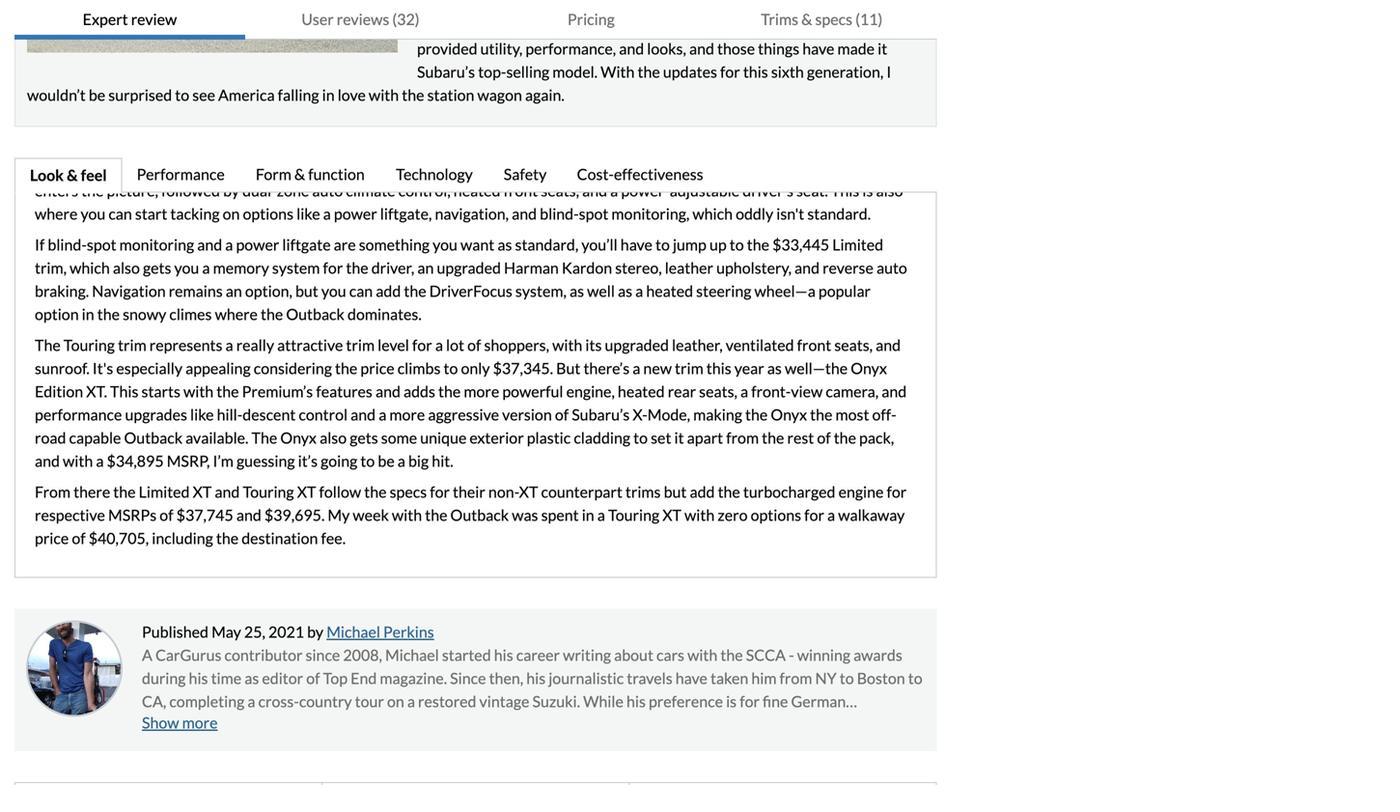 Task type: describe. For each thing, give the bounding box(es) containing it.
gets inside the touring trim represents a really attractive trim level for a lot of shoppers, with its upgraded leather, ventilated front seats, and sunroof. it's especially appealing considering the price climbs to only $37,345. but there's a new trim this year as well—the onyx edition xt. this starts with the premium's features and adds the more powerful engine, heated rear seats, a front-view camera, and performance upgrades like hill-descent control and a more aggressive version of subaru's x-mode, making the onyx the most off- road capable outback available. the onyx also gets some unique exterior plastic cladding to set it apart from the rest of the pack, and with a $34,895 msrp, i'm guessing it's going to be a big hit.
[[350, 428, 378, 447]]

& for specs
[[802, 10, 812, 28]]

a left the new
[[633, 359, 641, 378]]

the down 'afford'
[[506, 738, 528, 757]]

tab panel containing the next step up puts customers in the premium trim level, with an msrp of $28,895. this is where the 11.6-inch touchscreen enters the picture, followed by dual-zone auto climate control, heated front seats, and a power-adjustable driver's seat. this is also where you can start tacking on options like a power liftgate, navigation, and blind-spot monitoring, which oddly isn't standard.
[[14, 156, 937, 578]]

up inside the next step up puts customers in the premium trim level, with an msrp of $28,895. this is where the 11.6-inch touchscreen enters the picture, followed by dual-zone auto climate control, heated front seats, and a power-adjustable driver's seat. this is also where you can start tacking on options like a power liftgate, navigation, and blind-spot monitoring, which oddly isn't standard.
[[128, 158, 145, 177]]

2 vertical spatial an
[[226, 282, 242, 300]]

outback inside from there the limited xt and touring xt follow the specs for their non-xt counterpart trims but add the turbocharged engine for respective msrps of $37,745 and $39,695. my week with the outback was spent in a touring xt with zero options for a walkaway price of $40,705, including the destination fee.
[[450, 506, 509, 524]]

performance
[[137, 165, 225, 184]]

his left first
[[534, 715, 553, 734]]

rest
[[787, 428, 814, 447]]

0 vertical spatial is
[[638, 158, 649, 177]]

i'm
[[213, 452, 234, 470]]

the down cross-
[[265, 715, 287, 734]]

braking.
[[35, 282, 89, 300]]

next
[[64, 158, 93, 177]]

trim inside the next step up puts customers in the premium trim level, with an msrp of $28,895. this is where the 11.6-inch touchscreen enters the picture, followed by dual-zone auto climate control, heated front seats, and a power-adjustable driver's seat. this is also where you can start tacking on options like a power liftgate, navigation, and blind-spot monitoring, which oddly isn't standard.
[[360, 158, 389, 177]]

spot inside the if blind-spot monitoring and a power liftgate are something you want as standard, you'll have to jump up to the $33,445 limited trim, which also gets you a memory system for the driver, an upgraded harman kardon stereo, leather upholstery, and reverse auto braking. navigation remains an option, but you can add the driverfocus system, as well as a heated steering wheel—a popular option in the snowy climes where the outback dominates.
[[87, 235, 116, 254]]

the down view at the right of the page
[[810, 405, 833, 424]]

unique
[[420, 428, 467, 447]]

the down next
[[81, 181, 104, 200]]

of inside the next step up puts customers in the premium trim level, with an msrp of $28,895. this is where the 11.6-inch touchscreen enters the picture, followed by dual-zone auto climate control, heated front seats, and a power-adjustable driver's seat. this is also where you can start tacking on options like a power liftgate, navigation, and blind-spot monitoring, which oddly isn't standard.
[[527, 158, 541, 177]]

the down navigation
[[97, 305, 120, 324]]

local
[[394, 738, 426, 757]]

subaru's
[[572, 405, 630, 424]]

2 horizontal spatial this
[[831, 181, 860, 200]]

of up plastic
[[555, 405, 569, 424]]

writing
[[563, 646, 611, 664]]

the up aggressive
[[438, 382, 461, 401]]

leather,
[[672, 336, 723, 354]]

a up appealing
[[225, 336, 233, 354]]

the down are
[[346, 258, 368, 277]]

vs.
[[205, 738, 222, 757]]

since
[[306, 646, 340, 664]]

technology
[[396, 165, 473, 184]]

touring inside the touring trim represents a really attractive trim level for a lot of shoppers, with its upgraded leather, ventilated front seats, and sunroof. it's especially appealing considering the price climbs to only $37,345. but there's a new trim this year as well—the onyx edition xt. this starts with the premium's features and adds the more powerful engine, heated rear seats, a front-view camera, and performance upgrades like hill-descent control and a more aggressive version of subaru's x-mode, making the onyx the most off- road capable outback available. the onyx also gets some unique exterior plastic cladding to set it apart from the rest of the pack, and with a $34,895 msrp, i'm guessing it's going to be a big hit.
[[64, 336, 115, 354]]

isn't
[[777, 204, 805, 223]]

you left want at the top of page
[[433, 235, 458, 254]]

heated inside the next step up puts customers in the premium trim level, with an msrp of $28,895. this is where the 11.6-inch touchscreen enters the picture, followed by dual-zone auto climate control, heated front seats, and a power-adjustable driver's seat. this is also where you can start tacking on options like a power liftgate, navigation, and blind-spot monitoring, which oddly isn't standard.
[[454, 181, 501, 200]]

the up "taken"
[[721, 646, 743, 664]]

which inside the if blind-spot monitoring and a power liftgate are something you want as standard, you'll have to jump up to the $33,445 limited trim, which also gets you a memory system for the driver, an upgraded harman kardon stereo, leather upholstery, and reverse auto braking. navigation remains an option, but you can add the driverfocus system, as well as a heated steering wheel—a popular option in the snowy climes where the outback dominates.
[[70, 258, 110, 277]]

and up camera,
[[876, 336, 901, 354]]

2 horizontal spatial onyx
[[851, 359, 887, 378]]

published
[[142, 622, 209, 641]]

xt up $37,745
[[193, 482, 212, 501]]

level,
[[392, 158, 427, 177]]

and down road
[[35, 452, 60, 470]]

by inside the next step up puts customers in the premium trim level, with an msrp of $28,895. this is where the 11.6-inch touchscreen enters the picture, followed by dual-zone auto climate control, heated front seats, and a power-adjustable driver's seat. this is also where you can start tacking on options like a power liftgate, navigation, and blind-spot monitoring, which oddly isn't standard.
[[223, 181, 239, 200]]

auto inside the next step up puts customers in the premium trim level, with an msrp of $28,895. this is where the 11.6-inch touchscreen enters the picture, followed by dual-zone auto climate control, heated front seats, and a power-adjustable driver's seat. this is also where you can start tacking on options like a power liftgate, navigation, and blind-spot monitoring, which oddly isn't standard.
[[312, 181, 343, 200]]

2 horizontal spatial touring
[[608, 506, 660, 524]]

heated inside the if blind-spot monitoring and a power liftgate are something you want as standard, you'll have to jump up to the $33,445 limited trim, which also gets you a memory system for the driver, an upgraded harman kardon stereo, leather upholstery, and reverse auto braking. navigation remains an option, but you can add the driverfocus system, as well as a heated steering wheel—a popular option in the snowy climes where the outback dominates.
[[646, 282, 693, 300]]

and left adds
[[376, 382, 401, 401]]

michael for started
[[385, 646, 439, 664]]

tab list containing performance
[[14, 158, 937, 194]]

xt up was
[[519, 482, 538, 501]]

only
[[461, 359, 490, 378]]

option
[[35, 305, 79, 324]]

specs inside from there the limited xt and touring xt follow the specs for their non-xt counterpart trims but add the turbocharged engine for respective msrps of $37,745 and $39,695. my week with the outback was spent in a touring xt with zero options for a walkaway price of $40,705, including the destination fee.
[[390, 482, 427, 501]]

it's
[[93, 359, 113, 378]]

have inside the if blind-spot monitoring and a power liftgate are something you want as standard, you'll have to jump up to the $33,445 limited trim, which also gets you a memory system for the driver, an upgraded harman kardon stereo, leather upholstery, and reverse auto braking. navigation remains an option, but you can add the driverfocus system, as well as a heated steering wheel—a popular option in the snowy climes where the outback dominates.
[[621, 235, 653, 254]]

3 tab list from the top
[[14, 782, 937, 785]]

corvette
[[225, 738, 286, 757]]

spent
[[541, 506, 579, 524]]

xt up $39,695.
[[297, 482, 316, 501]]

1 horizontal spatial onyx
[[771, 405, 807, 424]]

preference
[[649, 692, 723, 711]]

a up remains at the left top of page
[[202, 258, 210, 277]]

spot inside the next step up puts customers in the premium trim level, with an msrp of $28,895. this is where the 11.6-inch touchscreen enters the picture, followed by dual-zone auto climate control, heated front seats, and a power-adjustable driver's seat. this is also where you can start tacking on options like a power liftgate, navigation, and blind-spot monitoring, which oddly isn't standard.
[[579, 204, 609, 223]]

price inside from there the limited xt and touring xt follow the specs for their non-xt counterpart trims but add the turbocharged engine for respective msrps of $37,745 and $39,695. my week with the outback was spent in a touring xt with zero options for a walkaway price of $40,705, including the destination fee.
[[35, 529, 69, 548]]

0 horizontal spatial -
[[228, 715, 234, 734]]

the up features
[[335, 359, 358, 378]]

for inside the if blind-spot monitoring and a power liftgate are something you want as standard, you'll have to jump up to the $33,445 limited trim, which also gets you a memory system for the driver, an upgraded harman kardon stereo, leather upholstery, and reverse auto braking. navigation remains an option, but you can add the driverfocus system, as well as a heated steering wheel—a popular option in the snowy climes where the outback dominates.
[[323, 258, 343, 277]]

up inside the if blind-spot monitoring and a power liftgate are something you want as standard, you'll have to jump up to the $33,445 limited trim, which also gets you a memory system for the driver, an upgraded harman kardon stereo, leather upholstery, and reverse auto braking. navigation remains an option, but you can add the driverfocus system, as well as a heated steering wheel—a popular option in the snowy climes where the outback dominates.
[[710, 235, 727, 254]]

the up upholstery,
[[747, 235, 770, 254]]

non-
[[489, 482, 519, 501]]

the down hit.
[[425, 506, 448, 524]]

1 vertical spatial is
[[863, 181, 873, 200]]

backseat
[[531, 738, 591, 757]]

fine
[[763, 692, 788, 711]]

the up hill-
[[217, 382, 239, 401]]

can inside the if blind-spot monitoring and a power liftgate are something you want as standard, you'll have to jump up to the $33,445 limited trim, which also gets you a memory system for the driver, an upgraded harman kardon stereo, leather upholstery, and reverse auto braking. navigation remains an option, but you can add the driverfocus system, as well as a heated steering wheel—a popular option in the snowy climes where the outback dominates.
[[349, 282, 373, 300]]

stereo,
[[615, 258, 662, 277]]

seat.
[[797, 181, 828, 200]]

trims & specs (11) tab
[[707, 0, 937, 40]]

and down 'safety' tab
[[512, 204, 537, 223]]

of left top
[[306, 669, 320, 688]]

leather
[[665, 258, 714, 277]]

as left well
[[570, 282, 584, 300]]

trim up especially
[[118, 336, 146, 354]]

him
[[752, 669, 777, 688]]

monitoring
[[119, 235, 194, 254]]

with right week
[[392, 506, 422, 524]]

xt left 'zero' at the right of the page
[[663, 506, 682, 524]]

but inside the if blind-spot monitoring and a power liftgate are something you want as standard, you'll have to jump up to the $33,445 limited trim, which also gets you a memory system for the driver, an upgraded harman kardon stereo, leather upholstery, and reverse auto braking. navigation remains an option, but you can add the driverfocus system, as well as a heated steering wheel—a popular option in the snowy climes where the outback dominates.
[[295, 282, 318, 300]]

1 vertical spatial more
[[390, 405, 425, 424]]

look & feel
[[30, 166, 107, 185]]

user reviews (32) tab
[[245, 0, 476, 40]]

well
[[587, 282, 615, 300]]

the down 'option,'
[[261, 305, 283, 324]]

with inside the next step up puts customers in the premium trim level, with an msrp of $28,895. this is where the 11.6-inch touchscreen enters the picture, followed by dual-zone auto climate control, heated front seats, and a power-adjustable driver's seat. this is also where you can start tacking on options like a power liftgate, navigation, and blind-spot monitoring, which oddly isn't standard.
[[430, 158, 460, 177]]

2 horizontal spatial -
[[789, 646, 794, 664]]

of right the rest
[[817, 428, 831, 447]]

a down stereo,
[[636, 282, 643, 300]]

the up 'zero' at the right of the page
[[718, 482, 740, 501]]

trim up rear
[[675, 359, 704, 378]]

trim,
[[35, 258, 67, 277]]

and down "$28,895."
[[582, 181, 607, 200]]

features
[[316, 382, 373, 401]]

2 tab from the left
[[323, 783, 630, 785]]

going
[[321, 452, 358, 470]]

acquisition.
[[729, 738, 806, 757]]

premium's
[[242, 382, 313, 401]]

tab list containing expert review
[[14, 0, 937, 40]]

(11)
[[856, 10, 883, 28]]

the for the touring trim represents a really attractive trim level for a lot of shoppers, with its upgraded leather, ventilated front seats, and sunroof. it's especially appealing considering the price climbs to only $37,345. but there's a new trim this year as well—the onyx edition xt. this starts with the premium's features and adds the more powerful engine, heated rear seats, a front-view camera, and performance upgrades like hill-descent control and a more aggressive version of subaru's x-mode, making the onyx the most off- road capable outback available. the onyx also gets some unique exterior plastic cladding to set it apart from the rest of the pack, and with a $34,895 msrp, i'm guessing it's going to be a big hit.
[[35, 336, 61, 354]]

3 tab from the left
[[630, 783, 936, 785]]

limited inside from there the limited xt and touring xt follow the specs for their non-xt counterpart trims but add the turbocharged engine for respective msrps of $37,745 and $39,695. my week with the outback was spent in a touring xt with zero options for a walkaway price of $40,705, including the destination fee.
[[139, 482, 190, 501]]

cost-
[[577, 165, 614, 184]]

often
[[441, 715, 478, 734]]

and down tacking
[[197, 235, 222, 254]]

walkaway
[[838, 506, 905, 524]]

the up msrps
[[113, 482, 136, 501]]

ca,
[[142, 692, 166, 711]]

boston
[[857, 669, 905, 688]]

a down capable
[[96, 452, 104, 470]]

really
[[236, 336, 274, 354]]

their
[[453, 482, 486, 501]]

cladding
[[574, 428, 631, 447]]

add inside the if blind-spot monitoring and a power liftgate are something you want as standard, you'll have to jump up to the $33,445 limited trim, which also gets you a memory system for the driver, an upgraded harman kardon stereo, leather upholstery, and reverse auto braking. navigation remains an option, but you can add the driverfocus system, as well as a heated steering wheel—a popular option in the snowy climes where the outback dominates.
[[376, 282, 401, 300]]

standard.
[[808, 204, 871, 223]]

afford
[[481, 715, 522, 734]]

1 horizontal spatial touring
[[243, 482, 294, 501]]

and down i'm
[[215, 482, 240, 501]]

expert
[[83, 10, 128, 28]]

road
[[35, 428, 66, 447]]

be
[[378, 452, 395, 470]]

with left 'zero' at the right of the page
[[685, 506, 715, 524]]

2008,
[[343, 646, 382, 664]]

camera,
[[826, 382, 879, 401]]

the up week
[[364, 482, 387, 501]]

2 horizontal spatial seats,
[[835, 336, 873, 354]]

in inside the next step up puts customers in the premium trim level, with an msrp of $28,895. this is where the 11.6-inch touchscreen enters the picture, followed by dual-zone auto climate control, heated front seats, and a power-adjustable driver's seat. this is also where you can start tacking on options like a power liftgate, navigation, and blind-spot monitoring, which oddly isn't standard.
[[255, 158, 267, 177]]

kardon
[[562, 258, 612, 277]]

capable
[[69, 428, 121, 447]]

with up 'but'
[[552, 336, 583, 354]]

and down features
[[351, 405, 376, 424]]

about
[[614, 646, 654, 664]]

user
[[301, 10, 334, 28]]

zero
[[718, 506, 748, 524]]

you up remains at the left top of page
[[174, 258, 199, 277]]

exterior
[[470, 428, 524, 447]]

his up then,
[[494, 646, 513, 664]]

0 vertical spatial more
[[464, 382, 499, 401]]

hill-
[[217, 405, 243, 424]]

and up off-
[[882, 382, 907, 401]]

extra
[[290, 715, 325, 734]]

performance tab
[[122, 158, 241, 194]]

gets inside the if blind-spot monitoring and a power liftgate are something you want as standard, you'll have to jump up to the $33,445 limited trim, which also gets you a memory system for the driver, an upgraded harman kardon stereo, leather upholstery, and reverse auto braking. navigation remains an option, but you can add the driverfocus system, as well as a heated steering wheel—a popular option in the snowy climes where the outback dominates.
[[143, 258, 171, 277]]

a down 'year'
[[741, 382, 748, 401]]

add inside from there the limited xt and touring xt follow the specs for their non-xt counterpart trims but add the turbocharged engine for respective msrps of $37,745 and $39,695. my week with the outback was spent in a touring xt with zero options for a walkaway price of $40,705, including the destination fee.
[[690, 482, 715, 501]]

like inside the next step up puts customers in the premium trim level, with an msrp of $28,895. this is where the 11.6-inch touchscreen enters the picture, followed by dual-zone auto climate control, heated front seats, and a power-adjustable driver's seat. this is also where you can start tacking on options like a power liftgate, navigation, and blind-spot monitoring, which oddly isn't standard.
[[297, 204, 320, 223]]

where inside the if blind-spot monitoring and a power liftgate are something you want as standard, you'll have to jump up to the $33,445 limited trim, which also gets you a memory system for the driver, an upgraded harman kardon stereo, leather upholstery, and reverse auto braking. navigation remains an option, but you can add the driverfocus system, as well as a heated steering wheel—a popular option in the snowy climes where the outback dominates.
[[215, 305, 258, 324]]

specs inside tab
[[815, 10, 853, 28]]

his down automobile
[[611, 738, 630, 757]]

1 horizontal spatial an
[[418, 258, 434, 277]]

suzuki.
[[532, 692, 580, 711]]

to right ny
[[840, 669, 854, 688]]

2021
[[268, 622, 304, 641]]

step
[[96, 158, 125, 177]]

the up zone
[[270, 158, 293, 177]]

harman
[[504, 258, 559, 277]]

to up upholstery,
[[730, 235, 744, 254]]

0 horizontal spatial more
[[182, 713, 218, 732]]

a left the walkaway
[[827, 506, 835, 524]]

a left power-
[[610, 181, 618, 200]]

pricing tab
[[476, 0, 707, 40]]

a right be
[[398, 452, 405, 470]]

attractive
[[277, 336, 343, 354]]

monitoring,
[[612, 204, 690, 223]]

to left set
[[634, 428, 648, 447]]

which inside the next step up puts customers in the premium trim level, with an msrp of $28,895. this is where the 11.6-inch touchscreen enters the picture, followed by dual-zone auto climate control, heated front seats, and a power-adjustable driver's seat. this is also where you can start tacking on options like a power liftgate, navigation, and blind-spot monitoring, which oddly isn't standard.
[[693, 204, 733, 223]]

system
[[272, 258, 320, 277]]

start
[[135, 204, 167, 223]]

of down automobile
[[594, 738, 608, 757]]

for up the walkaway
[[887, 482, 907, 501]]

the down $37,745
[[216, 529, 239, 548]]

from inside the touring trim represents a really attractive trim level for a lot of shoppers, with its upgraded leather, ventilated front seats, and sunroof. it's especially appealing considering the price climbs to only $37,345. but there's a new trim this year as well—the onyx edition xt. this starts with the premium's features and adds the more powerful engine, heated rear seats, a front-view camera, and performance upgrades like hill-descent control and a more aggressive version of subaru's x-mode, making the onyx the most off- road capable outback available. the onyx also gets some unique exterior plastic cladding to set it apart from the rest of the pack, and with a $34,895 msrp, i'm guessing it's going to be a big hit.
[[726, 428, 759, 447]]

an inside the next step up puts customers in the premium trim level, with an msrp of $28,895. this is where the 11.6-inch touchscreen enters the picture, followed by dual-zone auto climate control, heated front seats, and a power-adjustable driver's seat. this is also where you can start tacking on options like a power liftgate, navigation, and blind-spot monitoring, which oddly isn't standard.
[[463, 158, 479, 177]]

the down most
[[834, 428, 856, 447]]

memory
[[213, 258, 269, 277]]

you down are
[[321, 282, 346, 300]]

winning
[[797, 646, 851, 664]]

represents
[[149, 336, 223, 354]]

(32)
[[392, 10, 420, 28]]

trim left level
[[346, 336, 375, 354]]

ny
[[815, 669, 837, 688]]

$34,895
[[107, 452, 164, 470]]

its
[[586, 336, 602, 354]]

a left cross-
[[248, 692, 255, 711]]

have inside a cargurus contributor since 2008, michael started his career writing about cars with the scca - winning awards during his time as editor of top end magazine. since then, his journalistic travels have taken him from ny to boston to ca, completing a cross-country tour on a restored vintage suzuki. while his preference is for fine german automobiles - and the extra leg room they so often afford - his first automobile memories center around impromptu mustang vs. corvette races down the local highway, in the backseat of his father's latest acquisition.
[[676, 669, 708, 688]]

and down $33,445
[[795, 258, 820, 277]]

0 vertical spatial where
[[652, 158, 695, 177]]

with down capable
[[63, 452, 93, 470]]

look & feel tab
[[14, 158, 122, 194]]

expert review
[[83, 10, 177, 28]]

a left lot
[[435, 336, 443, 354]]

this
[[707, 359, 732, 378]]

his up automobile
[[627, 692, 646, 711]]

technology tab
[[382, 158, 489, 194]]

upgraded inside the touring trim represents a really attractive trim level for a lot of shoppers, with its upgraded leather, ventilated front seats, and sunroof. it's especially appealing considering the price climbs to only $37,345. but there's a new trim this year as well—the onyx edition xt. this starts with the premium's features and adds the more powerful engine, heated rear seats, a front-view camera, and performance upgrades like hill-descent control and a more aggressive version of subaru's x-mode, making the onyx the most off- road capable outback available. the onyx also gets some unique exterior plastic cladding to set it apart from the rest of the pack, and with a $34,895 msrp, i'm guessing it's going to be a big hit.
[[605, 336, 669, 354]]

the down driver,
[[404, 282, 426, 300]]

restored
[[418, 692, 476, 711]]

to left be
[[361, 452, 375, 470]]

his up completing
[[189, 669, 208, 688]]

2 vertical spatial the
[[252, 428, 277, 447]]

can inside the next step up puts customers in the premium trim level, with an msrp of $28,895. this is where the 11.6-inch touchscreen enters the picture, followed by dual-zone auto climate control, heated front seats, and a power-adjustable driver's seat. this is also where you can start tacking on options like a power liftgate, navigation, and blind-spot monitoring, which oddly isn't standard.
[[108, 204, 132, 223]]

the down "room"
[[369, 738, 391, 757]]

safety tab
[[489, 158, 563, 194]]

seats, inside the next step up puts customers in the premium trim level, with an msrp of $28,895. this is where the 11.6-inch touchscreen enters the picture, followed by dual-zone auto climate control, heated front seats, and a power-adjustable driver's seat. this is also where you can start tacking on options like a power liftgate, navigation, and blind-spot monitoring, which oddly isn't standard.
[[541, 181, 579, 200]]

room
[[351, 715, 387, 734]]

his down the career
[[526, 669, 546, 688]]

with down appealing
[[183, 382, 214, 401]]

remains
[[169, 282, 223, 300]]



Task type: locate. For each thing, give the bounding box(es) containing it.
for down turbocharged
[[804, 506, 825, 524]]

2 vertical spatial this
[[110, 382, 138, 401]]

for left their
[[430, 482, 450, 501]]

you inside the next step up puts customers in the premium trim level, with an msrp of $28,895. this is where the 11.6-inch touchscreen enters the picture, followed by dual-zone auto climate control, heated front seats, and a power-adjustable driver's seat. this is also where you can start tacking on options like a power liftgate, navigation, and blind-spot monitoring, which oddly isn't standard.
[[81, 204, 105, 223]]

an left msrp
[[463, 158, 479, 177]]

2 horizontal spatial is
[[863, 181, 873, 200]]

1 tab from the left
[[15, 783, 323, 785]]

front inside the touring trim represents a really attractive trim level for a lot of shoppers, with its upgraded leather, ventilated front seats, and sunroof. it's especially appealing considering the price climbs to only $37,345. but there's a new trim this year as well—the onyx edition xt. this starts with the premium's features and adds the more powerful engine, heated rear seats, a front-view camera, and performance upgrades like hill-descent control and a more aggressive version of subaru's x-mode, making the onyx the most off- road capable outback available. the onyx also gets some unique exterior plastic cladding to set it apart from the rest of the pack, and with a $34,895 msrp, i'm guessing it's going to be a big hit.
[[797, 336, 832, 354]]

front up "well—the" at top right
[[797, 336, 832, 354]]

to right boston
[[908, 669, 923, 688]]

limited inside the if blind-spot monitoring and a power liftgate are something you want as standard, you'll have to jump up to the $33,445 limited trim, which also gets you a memory system for the driver, an upgraded harman kardon stereo, leather upholstery, and reverse auto braking. navigation remains an option, but you can add the driverfocus system, as well as a heated steering wheel—a popular option in the snowy climes where the outback dominates.
[[833, 235, 884, 254]]

premium
[[296, 158, 357, 177]]

this inside the touring trim represents a really attractive trim level for a lot of shoppers, with its upgraded leather, ventilated front seats, and sunroof. it's especially appealing considering the price climbs to only $37,345. but there's a new trim this year as well—the onyx edition xt. this starts with the premium's features and adds the more powerful engine, heated rear seats, a front-view camera, and performance upgrades like hill-descent control and a more aggressive version of subaru's x-mode, making the onyx the most off- road capable outback available. the onyx also gets some unique exterior plastic cladding to set it apart from the rest of the pack, and with a $34,895 msrp, i'm guessing it's going to be a big hit.
[[110, 382, 138, 401]]

show
[[142, 713, 179, 732]]

0 horizontal spatial &
[[67, 166, 78, 185]]

1 vertical spatial spot
[[87, 235, 116, 254]]

0 horizontal spatial have
[[621, 235, 653, 254]]

the left the rest
[[762, 428, 784, 447]]

0 vertical spatial the
[[35, 158, 61, 177]]

of up including
[[160, 506, 173, 524]]

and up corvette
[[237, 715, 262, 734]]

completing
[[169, 692, 245, 711]]

michael up "magazine."
[[385, 646, 439, 664]]

power inside the next step up puts customers in the premium trim level, with an msrp of $28,895. this is where the 11.6-inch touchscreen enters the picture, followed by dual-zone auto climate control, heated front seats, and a power-adjustable driver's seat. this is also where you can start tacking on options like a power liftgate, navigation, and blind-spot monitoring, which oddly isn't standard.
[[334, 204, 377, 223]]

is up standard.
[[863, 181, 873, 200]]

latest
[[688, 738, 726, 757]]

2 horizontal spatial outback
[[450, 506, 509, 524]]

lot
[[446, 336, 464, 354]]

power
[[334, 204, 377, 223], [236, 235, 279, 254]]

blind- inside the next step up puts customers in the premium trim level, with an msrp of $28,895. this is where the 11.6-inch touchscreen enters the picture, followed by dual-zone auto climate control, heated front seats, and a power-adjustable driver's seat. this is also where you can start tacking on options like a power liftgate, navigation, and blind-spot monitoring, which oddly isn't standard.
[[540, 204, 579, 223]]

1 vertical spatial outback
[[124, 428, 183, 447]]

2 vertical spatial touring
[[608, 506, 660, 524]]

& right trims at the top right of page
[[802, 10, 812, 28]]

msrps
[[108, 506, 157, 524]]

well—the
[[785, 359, 848, 378]]

0 vertical spatial this
[[607, 158, 635, 177]]

1 horizontal spatial like
[[297, 204, 320, 223]]

0 vertical spatial power
[[334, 204, 377, 223]]

and up destination
[[236, 506, 261, 524]]

especially
[[116, 359, 183, 378]]

where
[[652, 158, 695, 177], [35, 204, 78, 223], [215, 305, 258, 324]]

1 vertical spatial where
[[35, 204, 78, 223]]

form & function tab
[[241, 158, 382, 194]]

1 vertical spatial price
[[35, 529, 69, 548]]

with inside a cargurus contributor since 2008, michael started his career writing about cars with the scca - winning awards during his time as editor of top end magazine. since then, his journalistic travels have taken him from ny to boston to ca, completing a cross-country tour on a restored vintage suzuki. while his preference is for fine german automobiles - and the extra leg room they so often afford - his first automobile memories center around impromptu mustang vs. corvette races down the local highway, in the backseat of his father's latest acquisition.
[[688, 646, 718, 664]]

of down respective on the left bottom of the page
[[72, 529, 86, 548]]

dominates.
[[348, 305, 422, 324]]

father's
[[633, 738, 685, 757]]

enters
[[35, 181, 78, 200]]

0 vertical spatial add
[[376, 282, 401, 300]]

seats, up "well—the" at top right
[[835, 336, 873, 354]]

you'll
[[582, 235, 618, 254]]

1 horizontal spatial by
[[307, 622, 324, 641]]

also up going
[[320, 428, 347, 447]]

0 vertical spatial onyx
[[851, 359, 887, 378]]

from
[[726, 428, 759, 447], [780, 669, 812, 688]]

by up since
[[307, 622, 324, 641]]

want
[[461, 235, 495, 254]]

0 vertical spatial which
[[693, 204, 733, 223]]

1 vertical spatial touring
[[243, 482, 294, 501]]

the up sunroof.
[[35, 336, 61, 354]]

on inside a cargurus contributor since 2008, michael started his career writing about cars with the scca - winning awards during his time as editor of top end magazine. since then, his journalistic travels have taken him from ny to boston to ca, completing a cross-country tour on a restored vintage suzuki. while his preference is for fine german automobiles - and the extra leg room they so often afford - his first automobile memories center around impromptu mustang vs. corvette races down the local highway, in the backseat of his father's latest acquisition.
[[387, 692, 404, 711]]

of right lot
[[467, 336, 481, 354]]

liftgate,
[[380, 204, 432, 223]]

control
[[299, 405, 348, 424]]

from inside a cargurus contributor since 2008, michael started his career writing about cars with the scca - winning awards during his time as editor of top end magazine. since then, his journalistic travels have taken him from ny to boston to ca, completing a cross-country tour on a restored vintage suzuki. while his preference is for fine german automobiles - and the extra leg room they so often afford - his first automobile memories center around impromptu mustang vs. corvette races down the local highway, in the backseat of his father's latest acquisition.
[[780, 669, 812, 688]]

tour
[[355, 692, 384, 711]]

outback up attractive
[[286, 305, 345, 324]]

have
[[621, 235, 653, 254], [676, 669, 708, 688]]

options
[[243, 204, 294, 223], [751, 506, 802, 524]]

0 vertical spatial an
[[463, 158, 479, 177]]

off-
[[872, 405, 897, 424]]

heated inside the touring trim represents a really attractive trim level for a lot of shoppers, with its upgraded leather, ventilated front seats, and sunroof. it's especially appealing considering the price climbs to only $37,345. but there's a new trim this year as well—the onyx edition xt. this starts with the premium's features and adds the more powerful engine, heated rear seats, a front-view camera, and performance upgrades like hill-descent control and a more aggressive version of subaru's x-mode, making the onyx the most off- road capable outback available. the onyx also gets some unique exterior plastic cladding to set it apart from the rest of the pack, and with a $34,895 msrp, i'm guessing it's going to be a big hit.
[[618, 382, 665, 401]]

1 horizontal spatial limited
[[833, 235, 884, 254]]

& for function
[[294, 165, 305, 184]]

the up 'adjustable'
[[698, 158, 720, 177]]

$40,705,
[[89, 529, 149, 548]]

user reviews (32)
[[301, 10, 420, 28]]

0 vertical spatial limited
[[833, 235, 884, 254]]

zone
[[277, 181, 309, 200]]

also inside the touring trim represents a really attractive trim level for a lot of shoppers, with its upgraded leather, ventilated front seats, and sunroof. it's especially appealing considering the price climbs to only $37,345. but there's a new trim this year as well—the onyx edition xt. this starts with the premium's features and adds the more powerful engine, heated rear seats, a front-view camera, and performance upgrades like hill-descent control and a more aggressive version of subaru's x-mode, making the onyx the most off- road capable outback available. the onyx also gets some unique exterior plastic cladding to set it apart from the rest of the pack, and with a $34,895 msrp, i'm guessing it's going to be a big hit.
[[320, 428, 347, 447]]

trim up climate
[[360, 158, 389, 177]]

new
[[643, 359, 672, 378]]

0 vertical spatial seats,
[[541, 181, 579, 200]]

trims & specs (11)
[[761, 10, 883, 28]]

also inside the next step up puts customers in the premium trim level, with an msrp of $28,895. this is where the 11.6-inch touchscreen enters the picture, followed by dual-zone auto climate control, heated front seats, and a power-adjustable driver's seat. this is also where you can start tacking on options like a power liftgate, navigation, and blind-spot monitoring, which oddly isn't standard.
[[876, 181, 903, 200]]

1 horizontal spatial also
[[320, 428, 347, 447]]

but
[[556, 359, 581, 378]]

picture,
[[107, 181, 158, 200]]

0 vertical spatial auto
[[312, 181, 343, 200]]

tab panel
[[14, 156, 937, 578]]

the
[[35, 158, 61, 177], [35, 336, 61, 354], [252, 428, 277, 447]]

0 horizontal spatial by
[[223, 181, 239, 200]]

0 vertical spatial upgraded
[[437, 258, 501, 277]]

on right tacking
[[223, 204, 240, 223]]

to left "jump"
[[656, 235, 670, 254]]

0 horizontal spatial limited
[[139, 482, 190, 501]]

can up dominates. on the top
[[349, 282, 373, 300]]

limited up reverse
[[833, 235, 884, 254]]

navigation
[[92, 282, 166, 300]]

performance
[[35, 405, 122, 424]]

you
[[81, 204, 105, 223], [433, 235, 458, 254], [174, 258, 199, 277], [321, 282, 346, 300]]

touchscreen
[[790, 158, 874, 177]]

1 horizontal spatial more
[[390, 405, 425, 424]]

there
[[74, 482, 110, 501]]

0 vertical spatial from
[[726, 428, 759, 447]]

0 horizontal spatial but
[[295, 282, 318, 300]]

you down feel
[[81, 204, 105, 223]]

& inside 'tab'
[[294, 165, 305, 184]]

but inside from there the limited xt and touring xt follow the specs for their non-xt counterpart trims but add the turbocharged engine for respective msrps of $37,745 and $39,695. my week with the outback was spent in a touring xt with zero options for a walkaway price of $40,705, including the destination fee.
[[664, 482, 687, 501]]

0 vertical spatial options
[[243, 204, 294, 223]]

0 horizontal spatial also
[[113, 258, 140, 277]]

turbocharged
[[743, 482, 836, 501]]

edition
[[35, 382, 83, 401]]

25,
[[244, 622, 265, 641]]

power down climate
[[334, 204, 377, 223]]

which down 'adjustable'
[[693, 204, 733, 223]]

show more button
[[142, 713, 218, 732]]

1 horizontal spatial on
[[387, 692, 404, 711]]

0 horizontal spatial front
[[504, 181, 538, 200]]

1 tab list from the top
[[14, 0, 937, 40]]

driver,
[[371, 258, 415, 277]]

center
[[736, 715, 780, 734]]

more down completing
[[182, 713, 218, 732]]

year
[[735, 359, 764, 378]]

heated
[[454, 181, 501, 200], [646, 282, 693, 300], [618, 382, 665, 401]]

also right seat.
[[876, 181, 903, 200]]

for down are
[[323, 258, 343, 277]]

for up climbs
[[412, 336, 432, 354]]

fee.
[[321, 529, 346, 548]]

0 horizontal spatial like
[[190, 405, 214, 424]]

tab
[[15, 783, 323, 785], [323, 783, 630, 785], [630, 783, 936, 785]]

the for the next step up puts customers in the premium trim level, with an msrp of $28,895. this is where the 11.6-inch touchscreen enters the picture, followed by dual-zone auto climate control, heated front seats, and a power-adjustable driver's seat. this is also where you can start tacking on options like a power liftgate, navigation, and blind-spot monitoring, which oddly isn't standard.
[[35, 158, 61, 177]]

adjustable
[[670, 181, 740, 200]]

1 horizontal spatial specs
[[815, 10, 853, 28]]

a up liftgate on the left top of the page
[[323, 204, 331, 223]]

from left ny
[[780, 669, 812, 688]]

in inside from there the limited xt and touring xt follow the specs for their non-xt counterpart trims but add the turbocharged engine for respective msrps of $37,745 and $39,695. my week with the outback was spent in a touring xt with zero options for a walkaway price of $40,705, including the destination fee.
[[582, 506, 595, 524]]

front-
[[751, 382, 791, 401]]

1 vertical spatial have
[[676, 669, 708, 688]]

in inside the if blind-spot monitoring and a power liftgate are something you want as standard, you'll have to jump up to the $33,445 limited trim, which also gets you a memory system for the driver, an upgraded harman kardon stereo, leather upholstery, and reverse auto braking. navigation remains an option, but you can add the driverfocus system, as well as a heated steering wheel—a popular option in the snowy climes where the outback dominates.
[[82, 305, 94, 324]]

of right msrp
[[527, 158, 541, 177]]

2 horizontal spatial also
[[876, 181, 903, 200]]

a up some
[[379, 405, 387, 424]]

1 vertical spatial like
[[190, 405, 214, 424]]

some
[[381, 428, 417, 447]]

1 horizontal spatial this
[[607, 158, 635, 177]]

front
[[504, 181, 538, 200], [797, 336, 832, 354]]

onyx
[[851, 359, 887, 378], [771, 405, 807, 424], [280, 428, 317, 447]]

a up memory
[[225, 235, 233, 254]]

& inside tab
[[67, 166, 78, 185]]

options inside the next step up puts customers in the premium trim level, with an msrp of $28,895. this is where the 11.6-inch touchscreen enters the picture, followed by dual-zone auto climate control, heated front seats, and a power-adjustable driver's seat. this is also where you can start tacking on options like a power liftgate, navigation, and blind-spot monitoring, which oddly isn't standard.
[[243, 204, 294, 223]]

option,
[[245, 282, 292, 300]]

auto inside the if blind-spot monitoring and a power liftgate are something you want as standard, you'll have to jump up to the $33,445 limited trim, which also gets you a memory system for the driver, an upgraded harman kardon stereo, leather upholstery, and reverse auto braking. navigation remains an option, but you can add the driverfocus system, as well as a heated steering wheel—a popular option in the snowy climes where the outback dominates.
[[877, 258, 907, 277]]

expert review tab
[[14, 0, 245, 40]]

tab list
[[14, 0, 937, 40], [14, 158, 937, 194], [14, 782, 937, 785]]

for inside the touring trim represents a really attractive trim level for a lot of shoppers, with its upgraded leather, ventilated front seats, and sunroof. it's especially appealing considering the price climbs to only $37,345. but there's a new trim this year as well—the onyx edition xt. this starts with the premium's features and adds the more powerful engine, heated rear seats, a front-view camera, and performance upgrades like hill-descent control and a more aggressive version of subaru's x-mode, making the onyx the most off- road capable outback available. the onyx also gets some unique exterior plastic cladding to set it apart from the rest of the pack, and with a $34,895 msrp, i'm guessing it's going to be a big hit.
[[412, 336, 432, 354]]

safety
[[504, 165, 547, 184]]

2020 subaru outback test drive review summaryimage image
[[27, 0, 398, 53]]

more up some
[[390, 405, 425, 424]]

1 horizontal spatial &
[[294, 165, 305, 184]]

0 vertical spatial can
[[108, 204, 132, 223]]

gets up be
[[350, 428, 378, 447]]

0 vertical spatial by
[[223, 181, 239, 200]]

may
[[212, 622, 241, 641]]

1 vertical spatial can
[[349, 282, 373, 300]]

& inside tab
[[802, 10, 812, 28]]

in up dual-
[[255, 158, 267, 177]]

0 vertical spatial michael
[[327, 622, 380, 641]]

& for feel
[[67, 166, 78, 185]]

1 vertical spatial upgraded
[[605, 336, 669, 354]]

version
[[502, 405, 552, 424]]

like up the available.
[[190, 405, 214, 424]]

cost-effectiveness tab
[[563, 158, 721, 194]]

driverfocus
[[429, 282, 513, 300]]

2 vertical spatial also
[[320, 428, 347, 447]]

as right well
[[618, 282, 633, 300]]

- right scca
[[789, 646, 794, 664]]

price down level
[[361, 359, 395, 378]]

michael for perkins
[[327, 622, 380, 641]]

jump
[[673, 235, 707, 254]]

driver's
[[743, 181, 794, 200]]

michael up 2008, on the left bottom of page
[[327, 622, 380, 641]]

on inside the next step up puts customers in the premium trim level, with an msrp of $28,895. this is where the 11.6-inch touchscreen enters the picture, followed by dual-zone auto climate control, heated front seats, and a power-adjustable driver's seat. this is also where you can start tacking on options like a power liftgate, navigation, and blind-spot monitoring, which oddly isn't standard.
[[223, 204, 240, 223]]

price
[[361, 359, 395, 378], [35, 529, 69, 548]]

1 horizontal spatial price
[[361, 359, 395, 378]]

as inside a cargurus contributor since 2008, michael started his career writing about cars with the scca - winning awards during his time as editor of top end magazine. since then, his journalistic travels have taken him from ny to boston to ca, completing a cross-country tour on a restored vintage suzuki. while his preference is for fine german automobiles - and the extra leg room they so often afford - his first automobile memories center around impromptu mustang vs. corvette races down the local highway, in the backseat of his father's latest acquisition.
[[245, 669, 259, 688]]

also inside the if blind-spot monitoring and a power liftgate are something you want as standard, you'll have to jump up to the $33,445 limited trim, which also gets you a memory system for the driver, an upgraded harman kardon stereo, leather upholstery, and reverse auto braking. navigation remains an option, but you can add the driverfocus system, as well as a heated steering wheel—a popular option in the snowy climes where the outback dominates.
[[113, 258, 140, 277]]

heated down the leather
[[646, 282, 693, 300]]

1 vertical spatial heated
[[646, 282, 693, 300]]

2 vertical spatial outback
[[450, 506, 509, 524]]

during
[[142, 669, 186, 688]]

a down "counterpart"
[[597, 506, 605, 524]]

by down customers
[[223, 181, 239, 200]]

specs down big
[[390, 482, 427, 501]]

touring
[[64, 336, 115, 354], [243, 482, 294, 501], [608, 506, 660, 524]]

1 vertical spatial tab list
[[14, 158, 937, 194]]

but
[[295, 282, 318, 300], [664, 482, 687, 501]]

taken
[[711, 669, 749, 688]]

0 horizontal spatial where
[[35, 204, 78, 223]]

for inside a cargurus contributor since 2008, michael started his career writing about cars with the scca - winning awards during his time as editor of top end magazine. since then, his journalistic travels have taken him from ny to boston to ca, completing a cross-country tour on a restored vintage suzuki. while his preference is for fine german automobiles - and the extra leg room they so often afford - his first automobile memories center around impromptu mustang vs. corvette races down the local highway, in the backseat of his father's latest acquisition.
[[740, 692, 760, 711]]

front inside the next step up puts customers in the premium trim level, with an msrp of $28,895. this is where the 11.6-inch touchscreen enters the picture, followed by dual-zone auto climate control, heated front seats, and a power-adjustable driver's seat. this is also where you can start tacking on options like a power liftgate, navigation, and blind-spot monitoring, which oddly isn't standard.
[[504, 181, 538, 200]]

can down picture,
[[108, 204, 132, 223]]

like inside the touring trim represents a really attractive trim level for a lot of shoppers, with its upgraded leather, ventilated front seats, and sunroof. it's especially appealing considering the price climbs to only $37,345. but there's a new trim this year as well—the onyx edition xt. this starts with the premium's features and adds the more powerful engine, heated rear seats, a front-view camera, and performance upgrades like hill-descent control and a more aggressive version of subaru's x-mode, making the onyx the most off- road capable outback available. the onyx also gets some unique exterior plastic cladding to set it apart from the rest of the pack, and with a $34,895 msrp, i'm guessing it's going to be a big hit.
[[190, 405, 214, 424]]

1 vertical spatial up
[[710, 235, 727, 254]]

aggressive
[[428, 405, 499, 424]]

0 horizontal spatial spot
[[87, 235, 116, 254]]

michael perkins automotive journalist image
[[26, 620, 123, 717]]

while
[[583, 692, 624, 711]]

1 vertical spatial from
[[780, 669, 812, 688]]

up right "jump"
[[710, 235, 727, 254]]

0 vertical spatial but
[[295, 282, 318, 300]]

where up really
[[215, 305, 258, 324]]

0 horizontal spatial auto
[[312, 181, 343, 200]]

this up standard.
[[831, 181, 860, 200]]

0 vertical spatial heated
[[454, 181, 501, 200]]

power up memory
[[236, 235, 279, 254]]

limited down msrp,
[[139, 482, 190, 501]]

as right want at the top of page
[[498, 235, 512, 254]]

0 vertical spatial have
[[621, 235, 653, 254]]

touring down trims
[[608, 506, 660, 524]]

upgrades
[[125, 405, 187, 424]]

power inside the if blind-spot monitoring and a power liftgate are something you want as standard, you'll have to jump up to the $33,445 limited trim, which also gets you a memory system for the driver, an upgraded harman kardon stereo, leather upholstery, and reverse auto braking. navigation remains an option, but you can add the driverfocus system, as well as a heated steering wheel—a popular option in the snowy climes where the outback dominates.
[[236, 235, 279, 254]]

0 horizontal spatial an
[[226, 282, 242, 300]]

this right xt.
[[110, 382, 138, 401]]

x-
[[633, 405, 648, 424]]

is up power-
[[638, 158, 649, 177]]

in right the option
[[82, 305, 94, 324]]

0 horizontal spatial add
[[376, 282, 401, 300]]

0 vertical spatial also
[[876, 181, 903, 200]]

for up center
[[740, 692, 760, 711]]

descent
[[243, 405, 296, 424]]

a down "magazine."
[[407, 692, 415, 711]]

level
[[378, 336, 409, 354]]

seats, up making
[[699, 382, 738, 401]]

in down 'afford'
[[490, 738, 503, 757]]

2 vertical spatial seats,
[[699, 382, 738, 401]]

which up braking.
[[70, 258, 110, 277]]

1 vertical spatial gets
[[350, 428, 378, 447]]

as inside the touring trim represents a really attractive trim level for a lot of shoppers, with its upgraded leather, ventilated front seats, and sunroof. it's especially appealing considering the price climbs to only $37,345. but there's a new trim this year as well—the onyx edition xt. this starts with the premium's features and adds the more powerful engine, heated rear seats, a front-view camera, and performance upgrades like hill-descent control and a more aggressive version of subaru's x-mode, making the onyx the most off- road capable outback available. the onyx also gets some unique exterior plastic cladding to set it apart from the rest of the pack, and with a $34,895 msrp, i'm guessing it's going to be a big hit.
[[767, 359, 782, 378]]

1 vertical spatial by
[[307, 622, 324, 641]]

price inside the touring trim represents a really attractive trim level for a lot of shoppers, with its upgraded leather, ventilated front seats, and sunroof. it's especially appealing considering the price climbs to only $37,345. but there's a new trim this year as well—the onyx edition xt. this starts with the premium's features and adds the more powerful engine, heated rear seats, a front-view camera, and performance upgrades like hill-descent control and a more aggressive version of subaru's x-mode, making the onyx the most off- road capable outback available. the onyx also gets some unique exterior plastic cladding to set it apart from the rest of the pack, and with a $34,895 msrp, i'm guessing it's going to be a big hit.
[[361, 359, 395, 378]]

0 vertical spatial up
[[128, 158, 145, 177]]

in inside a cargurus contributor since 2008, michael started his career writing about cars with the scca - winning awards during his time as editor of top end magazine. since then, his journalistic travels have taken him from ny to boston to ca, completing a cross-country tour on a restored vintage suzuki. while his preference is for fine german automobiles - and the extra leg room they so often afford - his first automobile memories center around impromptu mustang vs. corvette races down the local highway, in the backseat of his father's latest acquisition.
[[490, 738, 503, 757]]

2 vertical spatial onyx
[[280, 428, 317, 447]]

and inside a cargurus contributor since 2008, michael started his career writing about cars with the scca - winning awards during his time as editor of top end magazine. since then, his journalistic travels have taken him from ny to boston to ca, completing a cross-country tour on a restored vintage suzuki. while his preference is for fine german automobiles - and the extra leg room they so often afford - his first automobile memories center around impromptu mustang vs. corvette races down the local highway, in the backseat of his father's latest acquisition.
[[237, 715, 262, 734]]

michael
[[327, 622, 380, 641], [385, 646, 439, 664]]

1 vertical spatial on
[[387, 692, 404, 711]]

including
[[152, 529, 213, 548]]

1 vertical spatial this
[[831, 181, 860, 200]]

trim
[[360, 158, 389, 177], [118, 336, 146, 354], [346, 336, 375, 354], [675, 359, 704, 378]]

awards
[[854, 646, 903, 664]]

options down dual-
[[243, 204, 294, 223]]

0 vertical spatial blind-
[[540, 204, 579, 223]]

they
[[390, 715, 420, 734]]

blind- inside the if blind-spot monitoring and a power liftgate are something you want as standard, you'll have to jump up to the $33,445 limited trim, which also gets you a memory system for the driver, an upgraded harman kardon stereo, leather upholstery, and reverse auto braking. navigation remains an option, but you can add the driverfocus system, as well as a heated steering wheel—a popular option in the snowy climes where the outback dominates.
[[48, 235, 87, 254]]

the up 'enters'
[[35, 158, 61, 177]]

options inside from there the limited xt and touring xt follow the specs for their non-xt counterpart trims but add the turbocharged engine for respective msrps of $37,745 and $39,695. my week with the outback was spent in a touring xt with zero options for a walkaway price of $40,705, including the destination fee.
[[751, 506, 802, 524]]

with up control,
[[430, 158, 460, 177]]

spot up you'll
[[579, 204, 609, 223]]

0 horizontal spatial from
[[726, 428, 759, 447]]

upgraded inside the if blind-spot monitoring and a power liftgate are something you want as standard, you'll have to jump up to the $33,445 limited trim, which also gets you a memory system for the driver, an upgraded harman kardon stereo, leather upholstery, and reverse auto braking. navigation remains an option, but you can add the driverfocus system, as well as a heated steering wheel—a popular option in the snowy climes where the outback dominates.
[[437, 258, 501, 277]]

auto down "premium"
[[312, 181, 343, 200]]

as
[[498, 235, 512, 254], [570, 282, 584, 300], [618, 282, 633, 300], [767, 359, 782, 378], [245, 669, 259, 688]]

0 vertical spatial specs
[[815, 10, 853, 28]]

add up dominates. on the top
[[376, 282, 401, 300]]

adds
[[404, 382, 435, 401]]

more down only
[[464, 382, 499, 401]]

is inside a cargurus contributor since 2008, michael started his career writing about cars with the scca - winning awards during his time as editor of top end magazine. since then, his journalistic travels have taken him from ny to boston to ca, completing a cross-country tour on a restored vintage suzuki. while his preference is for fine german automobiles - and the extra leg room they so often afford - his first automobile memories center around impromptu mustang vs. corvette races down the local highway, in the backseat of his father's latest acquisition.
[[726, 692, 737, 711]]

0 horizontal spatial which
[[70, 258, 110, 277]]

upgraded up driverfocus at top left
[[437, 258, 501, 277]]

follow
[[319, 482, 361, 501]]

1 vertical spatial options
[[751, 506, 802, 524]]

xt
[[193, 482, 212, 501], [297, 482, 316, 501], [519, 482, 538, 501], [663, 506, 682, 524]]

2 vertical spatial heated
[[618, 382, 665, 401]]

on up they
[[387, 692, 404, 711]]

1 horizontal spatial up
[[710, 235, 727, 254]]

0 horizontal spatial up
[[128, 158, 145, 177]]

cost-effectiveness
[[577, 165, 704, 184]]

0 horizontal spatial this
[[110, 382, 138, 401]]

to down lot
[[444, 359, 458, 378]]

1 horizontal spatial where
[[215, 305, 258, 324]]

the down front-
[[745, 405, 768, 424]]

seats,
[[541, 181, 579, 200], [835, 336, 873, 354], [699, 382, 738, 401]]

0 vertical spatial like
[[297, 204, 320, 223]]

1 horizontal spatial power
[[334, 204, 377, 223]]

2 vertical spatial more
[[182, 713, 218, 732]]

from
[[35, 482, 71, 501]]

0 vertical spatial on
[[223, 204, 240, 223]]

leg
[[328, 715, 348, 734]]

2 tab list from the top
[[14, 158, 937, 194]]

2 horizontal spatial &
[[802, 10, 812, 28]]

$37,745
[[176, 506, 233, 524]]

0 vertical spatial outback
[[286, 305, 345, 324]]

1 horizontal spatial -
[[525, 715, 531, 734]]

the inside the next step up puts customers in the premium trim level, with an msrp of $28,895. this is where the 11.6-inch touchscreen enters the picture, followed by dual-zone auto climate control, heated front seats, and a power-adjustable driver's seat. this is also where you can start tacking on options like a power liftgate, navigation, and blind-spot monitoring, which oddly isn't standard.
[[35, 158, 61, 177]]

auto right reverse
[[877, 258, 907, 277]]

considering
[[254, 359, 332, 378]]

0 horizontal spatial on
[[223, 204, 240, 223]]

0 horizontal spatial can
[[108, 204, 132, 223]]

1 vertical spatial specs
[[390, 482, 427, 501]]

outback inside the if blind-spot monitoring and a power liftgate are something you want as standard, you'll have to jump up to the $33,445 limited trim, which also gets you a memory system for the driver, an upgraded harman kardon stereo, leather upholstery, and reverse auto braking. navigation remains an option, but you can add the driverfocus system, as well as a heated steering wheel—a popular option in the snowy climes where the outback dominates.
[[286, 305, 345, 324]]

function
[[308, 165, 365, 184]]

msrp
[[482, 158, 524, 177]]

0 horizontal spatial power
[[236, 235, 279, 254]]

1 horizontal spatial gets
[[350, 428, 378, 447]]

1 vertical spatial also
[[113, 258, 140, 277]]

michael inside a cargurus contributor since 2008, michael started his career writing about cars with the scca - winning awards during his time as editor of top end magazine. since then, his journalistic travels have taken him from ny to boston to ca, completing a cross-country tour on a restored vintage suzuki. while his preference is for fine german automobiles - and the extra leg room they so often afford - his first automobile memories center around impromptu mustang vs. corvette races down the local highway, in the backseat of his father's latest acquisition.
[[385, 646, 439, 664]]

outback inside the touring trim represents a really attractive trim level for a lot of shoppers, with its upgraded leather, ventilated front seats, and sunroof. it's especially appealing considering the price climbs to only $37,345. but there's a new trim this year as well—the onyx edition xt. this starts with the premium's features and adds the more powerful engine, heated rear seats, a front-view camera, and performance upgrades like hill-descent control and a more aggressive version of subaru's x-mode, making the onyx the most off- road capable outback available. the onyx also gets some unique exterior plastic cladding to set it apart from the rest of the pack, and with a $34,895 msrp, i'm guessing it's going to be a big hit.
[[124, 428, 183, 447]]



Task type: vqa. For each thing, say whether or not it's contained in the screenshot.
road
yes



